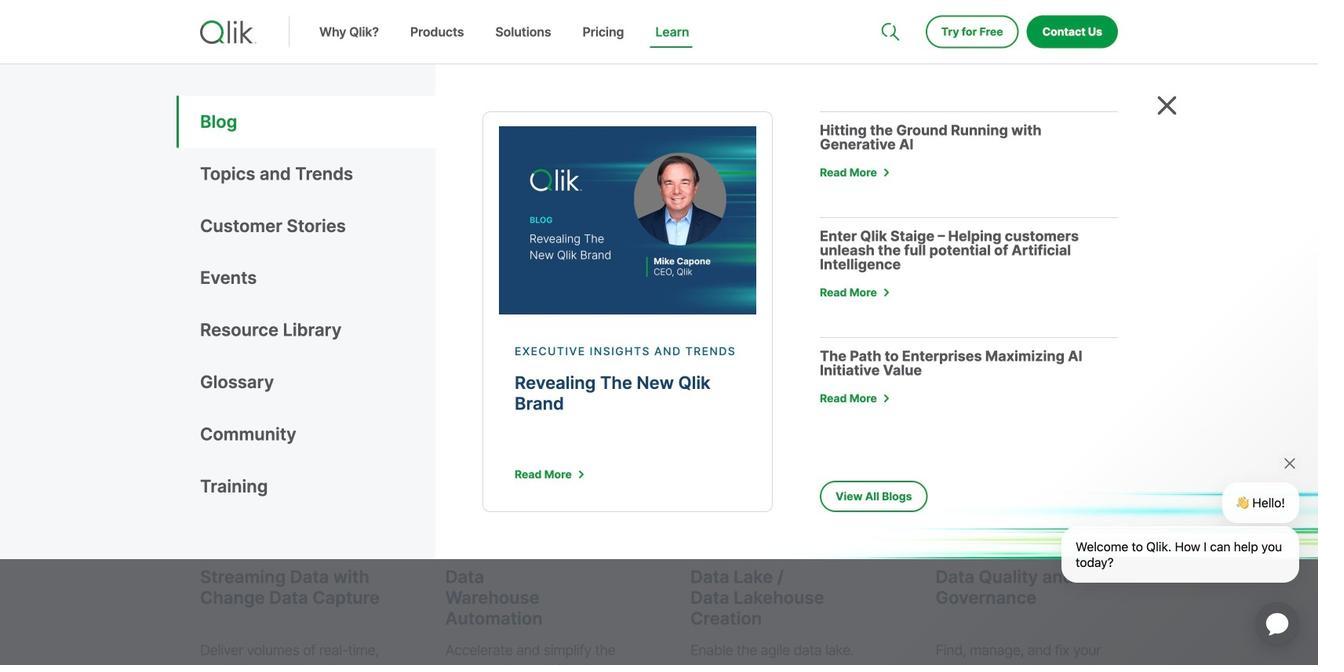 Task type: vqa. For each thing, say whether or not it's contained in the screenshot.
TRY FOR FREE
no



Task type: describe. For each thing, give the bounding box(es) containing it.
data quality - qlik image
[[200, 113, 726, 427]]

qlik image
[[200, 20, 257, 44]]

data lake data lakehouse creation icon image
[[691, 506, 728, 544]]



Task type: locate. For each thing, give the bounding box(es) containing it.
support image
[[883, 0, 896, 13]]

headshot of mike capone, ceo, qlik and the text "revealing the new qlik brand" image
[[499, 126, 757, 315]]

login image
[[1068, 0, 1081, 13]]

data warehouse automation icon image
[[445, 506, 483, 544]]

application
[[1237, 584, 1319, 666]]

data quality and governance icon image
[[936, 506, 974, 544]]

close search image
[[1158, 96, 1177, 115]]



